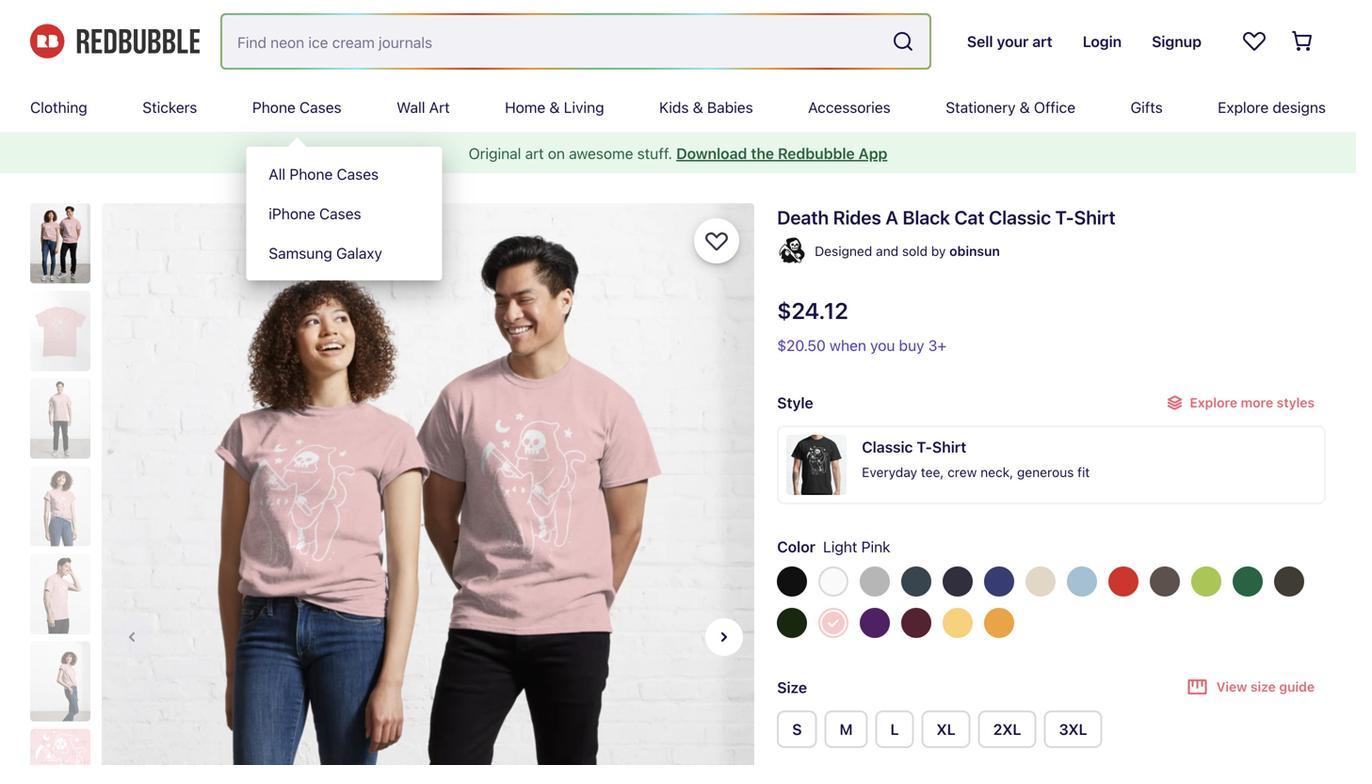 Task type: describe. For each thing, give the bounding box(es) containing it.
kids & babies link
[[659, 83, 753, 132]]

light
[[823, 538, 857, 556]]

buy
[[899, 337, 924, 355]]

and
[[876, 243, 899, 259]]

cases for phone cases
[[300, 98, 342, 116]]

menu bar containing clothing
[[30, 83, 1326, 281]]

a
[[886, 206, 898, 228]]

galaxy
[[336, 244, 382, 262]]

3+
[[928, 337, 947, 355]]

wall art
[[397, 98, 450, 116]]

fit
[[1078, 465, 1090, 480]]

cases for iphone cases
[[319, 205, 361, 223]]

art
[[525, 145, 544, 162]]

you
[[870, 337, 895, 355]]

wall art link
[[397, 83, 450, 132]]

shirt inside classic t-shirt everyday tee, crew neck, generous fit
[[932, 438, 967, 456]]

sold
[[902, 243, 928, 259]]

army, color element
[[1275, 567, 1305, 597]]

navy, color element
[[943, 567, 973, 597]]

redbubble logo image
[[30, 24, 200, 59]]

clothing
[[30, 98, 87, 116]]

original art on awesome stuff. download the redbubble app
[[469, 145, 888, 162]]

all phone cases
[[269, 165, 379, 183]]

gifts
[[1131, 98, 1163, 116]]

phone cases
[[252, 98, 342, 116]]

home
[[505, 98, 546, 116]]

phone inside "link"
[[290, 165, 333, 183]]

iphone cases
[[269, 205, 361, 223]]

style
[[777, 394, 813, 412]]

1 horizontal spatial shirt
[[1074, 206, 1116, 228]]

cases inside all phone cases "link"
[[337, 165, 379, 183]]

green, color element
[[1233, 567, 1263, 597]]

obinsun
[[950, 243, 1000, 259]]

explore designs link
[[1218, 83, 1326, 132]]

all phone cases link
[[246, 154, 442, 194]]

iphone
[[269, 205, 315, 223]]

kids & babies
[[659, 98, 753, 116]]

awesome
[[569, 145, 633, 162]]

$20.50 when you buy 3+
[[777, 337, 947, 355]]

gold, color element
[[984, 608, 1015, 639]]

classic t-shirt everyday tee, crew neck, generous fit
[[862, 438, 1090, 480]]

by
[[931, 243, 946, 259]]

obinsun link
[[950, 240, 1000, 263]]

creme, color element
[[1026, 567, 1056, 597]]

explore
[[1218, 98, 1269, 116]]

designed and sold by obinsun
[[815, 243, 1000, 259]]

iphone cases link
[[246, 194, 442, 234]]

original
[[469, 145, 521, 162]]

samsung galaxy link
[[246, 234, 442, 273]]

death rides a black cat classic t-shirt
[[777, 206, 1116, 228]]

red, color element
[[1109, 567, 1139, 597]]

pink
[[861, 538, 891, 556]]

menu item containing phone cases
[[246, 83, 442, 281]]

light blue, color element
[[1067, 567, 1097, 597]]

$20.50
[[777, 337, 826, 355]]

download
[[676, 145, 747, 162]]

home & living link
[[505, 83, 604, 132]]

color
[[777, 538, 816, 556]]

phone cases link
[[252, 83, 342, 132]]

everyday
[[862, 465, 917, 480]]

butter yellow, color element
[[943, 608, 973, 639]]

living
[[564, 98, 604, 116]]

heather grey, color element
[[860, 567, 890, 597]]

size option group
[[777, 711, 1326, 756]]

size
[[777, 679, 807, 697]]

stickers
[[142, 98, 197, 116]]



Task type: locate. For each thing, give the bounding box(es) containing it.
blue, color element
[[984, 567, 1015, 597]]

generous
[[1017, 465, 1074, 480]]

accessories link
[[808, 83, 891, 132]]

samsung
[[269, 244, 332, 262]]

stationery & office
[[946, 98, 1076, 116]]

accessories
[[808, 98, 891, 116]]

cat
[[955, 206, 985, 228]]

white, color element
[[819, 567, 849, 597]]

menu inside menu bar
[[246, 147, 442, 281]]

2 & from the left
[[693, 98, 703, 116]]

& left office
[[1020, 98, 1030, 116]]

kiwi, color element
[[1192, 567, 1222, 597]]

crew
[[948, 465, 977, 480]]

& right kids
[[693, 98, 703, 116]]

tee,
[[921, 465, 944, 480]]

classic right cat
[[989, 206, 1051, 228]]

phone up all in the left top of the page
[[252, 98, 296, 116]]

clothing link
[[30, 83, 87, 132]]

neck,
[[981, 465, 1014, 480]]

1 vertical spatial cases
[[337, 165, 379, 183]]

0 vertical spatial classic
[[989, 206, 1051, 228]]

0 horizontal spatial shirt
[[932, 438, 967, 456]]

black
[[903, 206, 950, 228]]

phone right all in the left top of the page
[[290, 165, 333, 183]]

app
[[859, 145, 888, 162]]

black, color element
[[777, 567, 807, 597]]

art
[[429, 98, 450, 116]]

& left living on the top left
[[549, 98, 560, 116]]

denim heather, color element
[[902, 567, 932, 597]]

light pink, color element
[[819, 608, 849, 639]]

when
[[830, 337, 866, 355]]

dark red, color element
[[902, 608, 932, 639]]

classic t-shirt image
[[787, 435, 847, 495]]

phone
[[252, 98, 296, 116], [290, 165, 333, 183]]

menu
[[246, 147, 442, 281]]

& inside stationery & office link
[[1020, 98, 1030, 116]]

cases
[[300, 98, 342, 116], [337, 165, 379, 183], [319, 205, 361, 223]]

1 horizontal spatial classic
[[989, 206, 1051, 228]]

$24.12
[[777, 298, 848, 324]]

gifts link
[[1131, 83, 1163, 132]]

stuff.
[[637, 145, 672, 162]]

Search term search field
[[222, 15, 884, 68]]

menu containing all phone cases
[[246, 147, 442, 281]]

1 horizontal spatial &
[[693, 98, 703, 116]]

office
[[1034, 98, 1076, 116]]

0 horizontal spatial &
[[549, 98, 560, 116]]

2 horizontal spatial &
[[1020, 98, 1030, 116]]

classic inside classic t-shirt everyday tee, crew neck, generous fit
[[862, 438, 913, 456]]

1 vertical spatial shirt
[[932, 438, 967, 456]]

samsung galaxy
[[269, 244, 382, 262]]

death
[[777, 206, 829, 228]]

shirt
[[1074, 206, 1116, 228], [932, 438, 967, 456]]

wall
[[397, 98, 425, 116]]

1 horizontal spatial t-
[[1055, 206, 1074, 228]]

1 & from the left
[[549, 98, 560, 116]]

on
[[548, 145, 565, 162]]

1 vertical spatial t-
[[917, 438, 932, 456]]

stationery
[[946, 98, 1016, 116]]

None field
[[222, 15, 929, 68]]

all
[[269, 165, 286, 183]]

rides
[[833, 206, 881, 228]]

babies
[[707, 98, 753, 116]]

none radio inside size option group
[[825, 711, 868, 749]]

classic up everyday
[[862, 438, 913, 456]]

stickers link
[[142, 83, 197, 132]]

2 vertical spatial cases
[[319, 205, 361, 223]]

stationery & office link
[[946, 83, 1076, 132]]

None radio
[[825, 711, 868, 749]]

purple, color element
[[860, 608, 890, 639]]

0 horizontal spatial t-
[[917, 438, 932, 456]]

& inside kids & babies link
[[693, 98, 703, 116]]

home & living
[[505, 98, 604, 116]]

color light pink
[[777, 538, 891, 556]]

0 vertical spatial t-
[[1055, 206, 1074, 228]]

designs
[[1273, 98, 1326, 116]]

& for stationery
[[1020, 98, 1030, 116]]

redbubble
[[778, 145, 855, 162]]

the
[[751, 145, 774, 162]]

t-
[[1055, 206, 1074, 228], [917, 438, 932, 456]]

& for home
[[549, 98, 560, 116]]

3 & from the left
[[1020, 98, 1030, 116]]

explore designs
[[1218, 98, 1326, 116]]

0 vertical spatial phone
[[252, 98, 296, 116]]

cases up iphone cases link
[[337, 165, 379, 183]]

forest green, color element
[[777, 608, 807, 639]]

kids
[[659, 98, 689, 116]]

1 vertical spatial phone
[[290, 165, 333, 183]]

None radio
[[777, 711, 817, 749], [875, 711, 914, 749], [922, 711, 971, 749], [978, 711, 1037, 749], [1044, 711, 1103, 749], [777, 711, 817, 749], [875, 711, 914, 749], [922, 711, 971, 749], [978, 711, 1037, 749], [1044, 711, 1103, 749]]

0 horizontal spatial classic
[[862, 438, 913, 456]]

cases inside iphone cases link
[[319, 205, 361, 223]]

menu bar
[[30, 83, 1326, 281]]

designed
[[815, 243, 872, 259]]

t- inside classic t-shirt everyday tee, crew neck, generous fit
[[917, 438, 932, 456]]

&
[[549, 98, 560, 116], [693, 98, 703, 116], [1020, 98, 1030, 116]]

0 vertical spatial cases
[[300, 98, 342, 116]]

& inside home & living link
[[549, 98, 560, 116]]

1 vertical spatial classic
[[862, 438, 913, 456]]

dark grey, color element
[[1150, 567, 1180, 597]]

& for kids
[[693, 98, 703, 116]]

cases inside phone cases link
[[300, 98, 342, 116]]

download the redbubble app link
[[676, 145, 888, 162]]

cases down all phone cases "link"
[[319, 205, 361, 223]]

0 vertical spatial shirt
[[1074, 206, 1116, 228]]

menu item
[[246, 83, 442, 281]]

classic
[[989, 206, 1051, 228], [862, 438, 913, 456]]

style element
[[777, 388, 1326, 512]]

cases up all phone cases
[[300, 98, 342, 116]]



Task type: vqa. For each thing, say whether or not it's contained in the screenshot.
Shirt
yes



